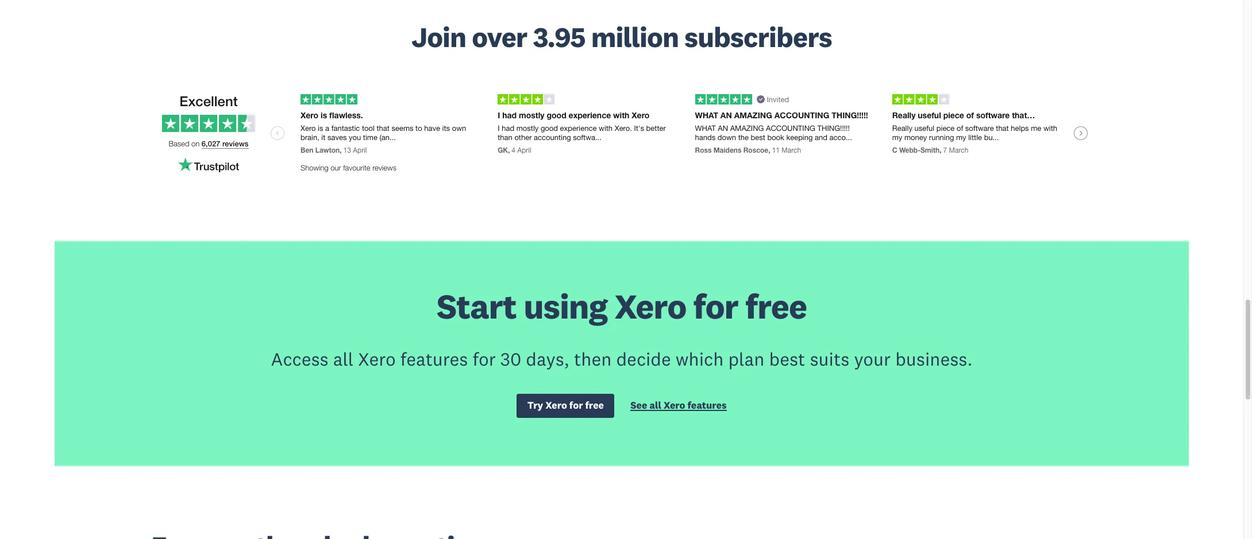 Task type: locate. For each thing, give the bounding box(es) containing it.
xero for see
[[664, 400, 685, 412]]

all
[[333, 348, 354, 370], [650, 400, 661, 412]]

features inside see all xero features link
[[688, 400, 727, 412]]

subscribers
[[684, 20, 832, 55]]

for up the which
[[693, 285, 738, 328]]

1 vertical spatial features
[[688, 400, 727, 412]]

1 vertical spatial free
[[585, 400, 604, 412]]

for
[[693, 285, 738, 328], [473, 348, 496, 370], [569, 400, 583, 412]]

1 vertical spatial all
[[650, 400, 661, 412]]

free up best
[[745, 285, 807, 328]]

see all xero features link
[[631, 400, 727, 415]]

then
[[574, 348, 612, 370]]

xero
[[615, 285, 686, 328], [358, 348, 396, 370], [546, 400, 567, 412], [664, 400, 685, 412]]

2 horizontal spatial for
[[693, 285, 738, 328]]

1 horizontal spatial features
[[688, 400, 727, 412]]

free left see
[[585, 400, 604, 412]]

over
[[472, 20, 527, 55]]

all for see
[[650, 400, 661, 412]]

1 horizontal spatial all
[[650, 400, 661, 412]]

0 vertical spatial features
[[400, 348, 468, 370]]

free
[[745, 285, 807, 328], [585, 400, 604, 412]]

all right see
[[650, 400, 661, 412]]

which
[[676, 348, 724, 370]]

xero for start
[[615, 285, 686, 328]]

0 horizontal spatial features
[[400, 348, 468, 370]]

business.
[[895, 348, 973, 370]]

start using xero for free
[[437, 285, 807, 328]]

see
[[631, 400, 647, 412]]

try xero for free link
[[517, 394, 614, 418]]

try
[[527, 400, 543, 412]]

your
[[854, 348, 891, 370]]

0 horizontal spatial for
[[473, 348, 496, 370]]

3.95
[[533, 20, 585, 55]]

0 vertical spatial free
[[745, 285, 807, 328]]

1 horizontal spatial for
[[569, 400, 583, 412]]

0 horizontal spatial all
[[333, 348, 354, 370]]

features
[[400, 348, 468, 370], [688, 400, 727, 412]]

start
[[437, 285, 517, 328]]

for right try
[[569, 400, 583, 412]]

1 horizontal spatial free
[[745, 285, 807, 328]]

0 vertical spatial all
[[333, 348, 354, 370]]

for left '30'
[[473, 348, 496, 370]]

all right access
[[333, 348, 354, 370]]

see all xero features
[[631, 400, 727, 412]]

0 vertical spatial for
[[693, 285, 738, 328]]

plan
[[728, 348, 765, 370]]



Task type: vqa. For each thing, say whether or not it's contained in the screenshot.
the bottom for
yes



Task type: describe. For each thing, give the bounding box(es) containing it.
0 horizontal spatial free
[[585, 400, 604, 412]]

days,
[[526, 348, 569, 370]]

using
[[524, 285, 608, 328]]

30
[[500, 348, 521, 370]]

access all xero features for 30 days, then decide which plan best suits your business.
[[271, 348, 973, 370]]

try xero for free
[[527, 400, 604, 412]]

access
[[271, 348, 329, 370]]

1 vertical spatial for
[[473, 348, 496, 370]]

features for see
[[688, 400, 727, 412]]

decide
[[616, 348, 671, 370]]

xero for access
[[358, 348, 396, 370]]

2 vertical spatial for
[[569, 400, 583, 412]]

all for access
[[333, 348, 354, 370]]

join
[[411, 20, 466, 55]]

join over 3.95 million subscribers
[[411, 20, 832, 55]]

best
[[769, 348, 805, 370]]

features for access
[[400, 348, 468, 370]]

million
[[591, 20, 679, 55]]

suits
[[810, 348, 850, 370]]



